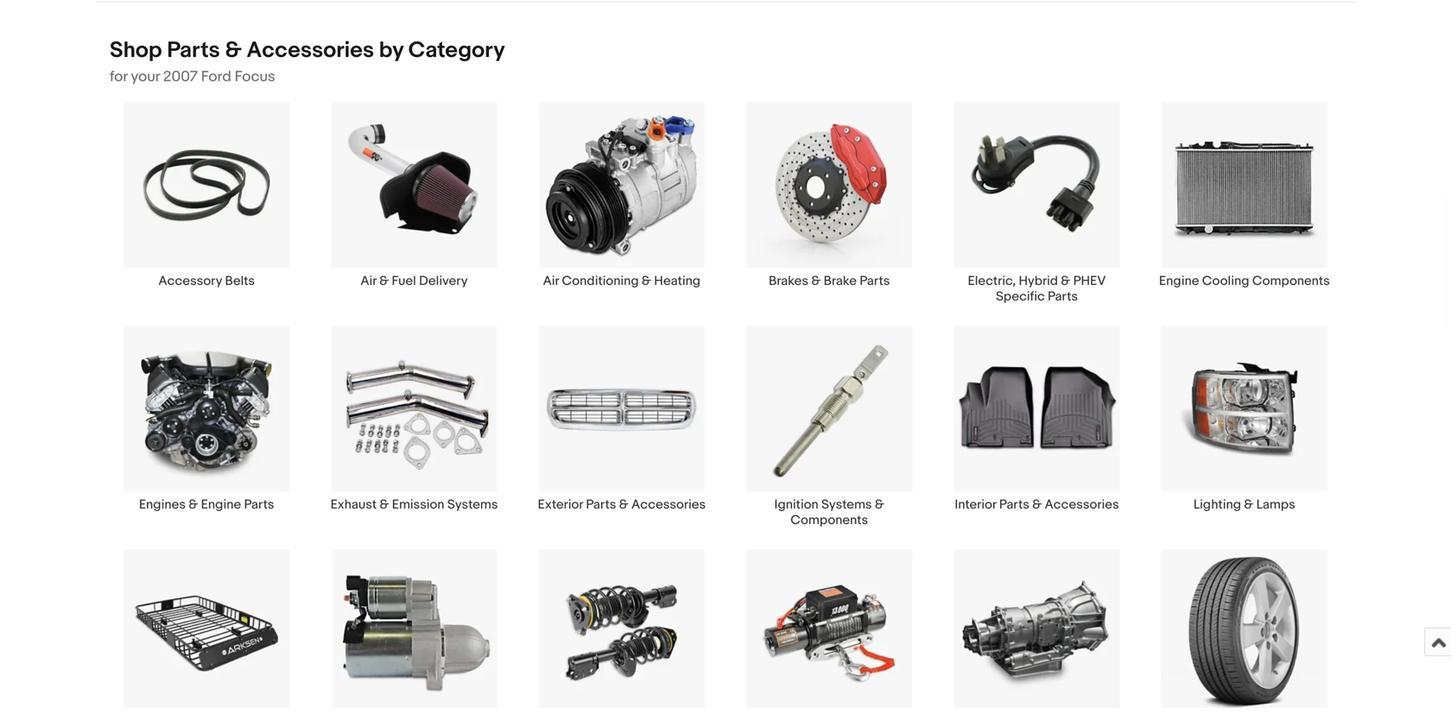 Task type: vqa. For each thing, say whether or not it's contained in the screenshot.
Focus on the left top of the page
yes



Task type: locate. For each thing, give the bounding box(es) containing it.
exhaust
[[331, 497, 377, 513]]

1 horizontal spatial systems
[[822, 497, 872, 513]]

& left phev
[[1061, 273, 1071, 289]]

by
[[379, 37, 404, 64]]

air left conditioning
[[543, 273, 559, 289]]

engine
[[1160, 273, 1200, 289], [201, 497, 241, 513]]

&
[[225, 37, 242, 64], [380, 273, 389, 289], [642, 273, 651, 289], [812, 273, 821, 289], [1061, 273, 1071, 289], [189, 497, 198, 513], [380, 497, 389, 513], [619, 497, 629, 513], [875, 497, 885, 513], [1033, 497, 1042, 513], [1245, 497, 1254, 513]]

1 vertical spatial components
[[791, 513, 869, 529]]

& left the fuel
[[380, 273, 389, 289]]

1 horizontal spatial components
[[1253, 273, 1330, 289]]

2 air from the left
[[543, 273, 559, 289]]

electric, hybrid & phev specific parts
[[968, 273, 1106, 305]]

parts inside shop parts & accessories by category for your 2007 ford focus
[[167, 37, 220, 64]]

2 systems from the left
[[822, 497, 872, 513]]

conditioning
[[562, 273, 639, 289]]

air for air & fuel delivery
[[361, 273, 377, 289]]

0 horizontal spatial systems
[[448, 497, 498, 513]]

& right exhaust
[[380, 497, 389, 513]]

1 horizontal spatial engine
[[1160, 273, 1200, 289]]

engine cooling components
[[1160, 273, 1330, 289]]

components
[[1253, 273, 1330, 289], [791, 513, 869, 529]]

0 horizontal spatial components
[[791, 513, 869, 529]]

engines & engine parts
[[139, 497, 274, 513]]

lighting & lamps
[[1194, 497, 1296, 513]]

ignition systems & components
[[775, 497, 885, 529]]

parts
[[167, 37, 220, 64], [860, 273, 890, 289], [1048, 289, 1078, 305], [244, 497, 274, 513], [586, 497, 616, 513], [1000, 497, 1030, 513]]

list
[[96, 101, 1356, 709]]

accessories for interior
[[1045, 497, 1120, 513]]

category
[[409, 37, 505, 64]]

specific
[[996, 289, 1045, 305]]

interior parts & accessories
[[955, 497, 1120, 513]]

belts
[[225, 273, 255, 289]]

engine right engines
[[201, 497, 241, 513]]

0 horizontal spatial accessories
[[247, 37, 374, 64]]

air conditioning & heating link
[[518, 101, 726, 289]]

air left the fuel
[[361, 273, 377, 289]]

air conditioning & heating
[[543, 273, 701, 289]]

1 horizontal spatial accessories
[[632, 497, 706, 513]]

& right ignition
[[875, 497, 885, 513]]

2007
[[163, 68, 198, 86]]

air
[[361, 273, 377, 289], [543, 273, 559, 289]]

2 horizontal spatial accessories
[[1045, 497, 1120, 513]]

& inside electric, hybrid & phev specific parts
[[1061, 273, 1071, 289]]

1 air from the left
[[361, 273, 377, 289]]

shop
[[110, 37, 162, 64]]

0 horizontal spatial engine
[[201, 497, 241, 513]]

air & fuel delivery link
[[311, 101, 518, 289]]

air inside "link"
[[361, 273, 377, 289]]

brakes
[[769, 273, 809, 289]]

delivery
[[419, 273, 468, 289]]

air & fuel delivery
[[361, 273, 468, 289]]

accessories inside shop parts & accessories by category for your 2007 ford focus
[[247, 37, 374, 64]]

accessories
[[247, 37, 374, 64], [632, 497, 706, 513], [1045, 497, 1120, 513]]

air for air conditioning & heating
[[543, 273, 559, 289]]

engine left the cooling
[[1160, 273, 1200, 289]]

systems
[[448, 497, 498, 513], [822, 497, 872, 513]]

cooling
[[1203, 273, 1250, 289]]

systems inside ignition systems & components
[[822, 497, 872, 513]]

& left lamps
[[1245, 497, 1254, 513]]

parts inside electric, hybrid & phev specific parts
[[1048, 289, 1078, 305]]

1 horizontal spatial air
[[543, 273, 559, 289]]

lighting & lamps link
[[1141, 325, 1349, 513]]

exterior
[[538, 497, 583, 513]]

& up ford
[[225, 37, 242, 64]]

focus
[[235, 68, 275, 86]]

systems right ignition
[[822, 497, 872, 513]]

for
[[110, 68, 128, 86]]

0 horizontal spatial air
[[361, 273, 377, 289]]

systems right emission
[[448, 497, 498, 513]]

1 vertical spatial engine
[[201, 497, 241, 513]]

accessory
[[158, 273, 222, 289]]

lighting
[[1194, 497, 1242, 513]]

phev
[[1074, 273, 1106, 289]]

engine cooling components link
[[1141, 101, 1349, 289]]

emission
[[392, 497, 445, 513]]



Task type: describe. For each thing, give the bounding box(es) containing it.
& left brake
[[812, 273, 821, 289]]

exterior parts & accessories link
[[518, 325, 726, 513]]

& inside "link"
[[380, 273, 389, 289]]

brakes & brake parts link
[[726, 101, 934, 289]]

interior
[[955, 497, 997, 513]]

accessory belts link
[[103, 101, 311, 289]]

exhaust & emission systems link
[[311, 325, 518, 513]]

electric,
[[968, 273, 1016, 289]]

1 systems from the left
[[448, 497, 498, 513]]

lamps
[[1257, 497, 1296, 513]]

& right exterior
[[619, 497, 629, 513]]

brake
[[824, 273, 857, 289]]

engines & engine parts link
[[103, 325, 311, 513]]

heating
[[654, 273, 701, 289]]

& left the heating
[[642, 273, 651, 289]]

hybrid
[[1019, 273, 1058, 289]]

0 vertical spatial engine
[[1160, 273, 1200, 289]]

engines
[[139, 497, 186, 513]]

brakes & brake parts
[[769, 273, 890, 289]]

& inside shop parts & accessories by category for your 2007 ford focus
[[225, 37, 242, 64]]

electric, hybrid & phev specific parts link
[[934, 101, 1141, 305]]

ignition systems & components link
[[726, 325, 934, 529]]

accessory belts
[[158, 273, 255, 289]]

components inside ignition systems & components
[[791, 513, 869, 529]]

& right interior
[[1033, 497, 1042, 513]]

list containing accessory belts
[[96, 101, 1356, 709]]

accessories for shop
[[247, 37, 374, 64]]

0 vertical spatial components
[[1253, 273, 1330, 289]]

exhaust & emission systems
[[331, 497, 498, 513]]

fuel
[[392, 273, 416, 289]]

& inside ignition systems & components
[[875, 497, 885, 513]]

accessories for exterior
[[632, 497, 706, 513]]

shop parts & accessories by category for your 2007 ford focus
[[110, 37, 505, 86]]

ignition
[[775, 497, 819, 513]]

& right engines
[[189, 497, 198, 513]]

ford
[[201, 68, 231, 86]]

interior parts & accessories link
[[934, 325, 1141, 513]]

your
[[131, 68, 160, 86]]

exterior parts & accessories
[[538, 497, 706, 513]]



